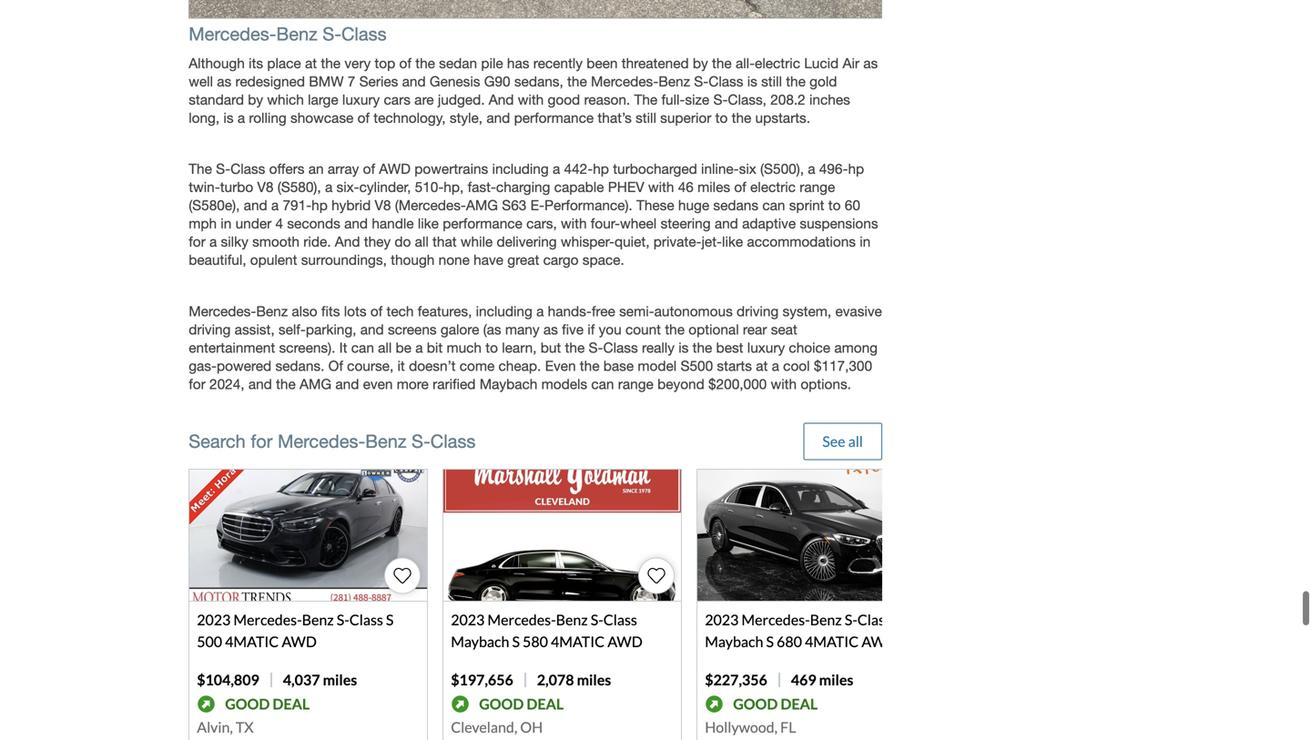 Task type: vqa. For each thing, say whether or not it's contained in the screenshot.
expert review tab
no



Task type: describe. For each thing, give the bounding box(es) containing it.
mercedes- down of
[[278, 431, 366, 452]]

sprint
[[790, 197, 825, 214]]

awd inside the 2023 mercedes-benz s-class maybach s 580 4matic awd
[[608, 633, 643, 651]]

deal for 2,078 miles
[[527, 696, 564, 713]]

2023 for 2023 mercedes-benz s-class maybach s 580 4matic awd
[[451, 611, 485, 629]]

a left 442-
[[553, 161, 561, 177]]

s- inside 2023 mercedes-benz s-class maybach s 680 4matic awd
[[845, 611, 858, 629]]

autonomous
[[655, 303, 733, 320]]

$197,656
[[451, 671, 514, 689]]

six-
[[337, 179, 359, 195]]

class,
[[728, 91, 767, 108]]

recently
[[534, 55, 583, 71]]

performance inside the s-class offers an array of awd powertrains including a 442-hp turbocharged inline-six (s500), a 496-hp twin-turbo v8 (s580), a six-cylinder, 510-hp, fast-charging capable phev with 46 miles of electric range (s580e), and a 791-hp hybrid v8 (mercedes-amg s63 e-performance). these huge sedans can sprint to 60 mph in under 4 seconds and handle like performance cars, with four-wheel steering and adaptive suspensions for a silky smooth ride. and they do all that while delivering whisper-quiet, private-jet-like accommodations in beautiful, opulent surroundings, though none have great cargo space.
[[443, 216, 523, 232]]

although its place at the very top of the sedan pile has recently been threatened by the all-electric lucid air as well as redesigned bmw 7 series and genesis g90 sedans, the mercedes-benz s-class is still the gold standard by which large luxury cars are judged. and with good reason. the full-size s-class, 208.2 inches long, is a rolling showcase of technology, style, and performance that's still superior to the upstarts.
[[189, 55, 878, 126]]

the up the s500
[[693, 340, 713, 356]]

six
[[739, 161, 757, 177]]

place
[[267, 55, 301, 71]]

0 horizontal spatial hp
[[312, 197, 328, 214]]

full-
[[662, 91, 685, 108]]

the left all-
[[712, 55, 732, 71]]

mercedes- inside the although its place at the very top of the sedan pile has recently been threatened by the all-electric lucid air as well as redesigned bmw 7 series and genesis g90 sedans, the mercedes-benz s-class is still the gold standard by which large luxury cars are judged. and with good reason. the full-size s-class, 208.2 inches long, is a rolling showcase of technology, style, and performance that's still superior to the upstarts.
[[591, 73, 659, 90]]

0 horizontal spatial like
[[418, 216, 439, 232]]

4matic inside 2023 mercedes-benz s-class s 500 4matic awd
[[225, 633, 279, 651]]

bmw
[[309, 73, 344, 90]]

whisper-
[[561, 234, 615, 250]]

the up really
[[665, 321, 685, 338]]

mercedes- inside 2023 mercedes-benz s-class s 500 4matic awd
[[234, 611, 302, 629]]

2023 mercedes-benz s-class maybach s 680 4matic awd image
[[698, 470, 936, 601]]

luxury inside the although its place at the very top of the sedan pile has recently been threatened by the all-electric lucid air as well as redesigned bmw 7 series and genesis g90 sedans, the mercedes-benz s-class is still the gold standard by which large luxury cars are judged. and with good reason. the full-size s-class, 208.2 inches long, is a rolling showcase of technology, style, and performance that's still superior to the upstarts.
[[342, 91, 380, 108]]

amg inside mercedes-benz also fits lots of tech features, including a hands-free semi-autonomous driving system, evasive driving assist, self-parking, and screens galore (as many as five if you count the optional rear seat entertainment screens). it can all be a bit much to learn, but the s-class really is the best luxury choice among gas-powered sedans. of course, it doesn't come cheap. even the base model s500 starts at a cool $117,300 for 2024, and the amg and even more rarified maybach models can range beyond $200,000 with options.
[[300, 376, 332, 393]]

the inside the s-class offers an array of awd powertrains including a 442-hp turbocharged inline-six (s500), a 496-hp twin-turbo v8 (s580), a six-cylinder, 510-hp, fast-charging capable phev with 46 miles of electric range (s580e), and a 791-hp hybrid v8 (mercedes-amg s63 e-performance). these huge sedans can sprint to 60 mph in under 4 seconds and handle like performance cars, with four-wheel steering and adaptive suspensions for a silky smooth ride. and they do all that while delivering whisper-quiet, private-jet-like accommodations in beautiful, opulent surroundings, though none have great cargo space.
[[189, 161, 212, 177]]

course,
[[347, 358, 394, 374]]

a left 496-
[[808, 161, 816, 177]]

assist,
[[235, 321, 275, 338]]

maybach for 2023 mercedes-benz s-class maybach s 580 4matic awd
[[451, 633, 510, 651]]

many
[[506, 321, 540, 338]]

genesis
[[430, 73, 481, 90]]

1 horizontal spatial hp
[[593, 161, 609, 177]]

rarified
[[433, 376, 476, 393]]

none
[[439, 252, 470, 268]]

self-
[[279, 321, 306, 338]]

of right top
[[400, 55, 412, 71]]

an
[[309, 161, 324, 177]]

benz inside the 2023 mercedes-benz s-class maybach s 580 4matic awd
[[556, 611, 588, 629]]

doesn't
[[409, 358, 456, 374]]

silky
[[221, 234, 249, 250]]

showcase
[[291, 110, 354, 126]]

models
[[542, 376, 588, 393]]

fits
[[322, 303, 340, 320]]

base
[[604, 358, 634, 374]]

great
[[508, 252, 540, 268]]

although
[[189, 55, 245, 71]]

4,037
[[283, 671, 320, 689]]

maybach for 2023 mercedes-benz s-class maybach s 680 4matic awd
[[705, 633, 764, 651]]

search for mercedes-benz s-class
[[189, 431, 476, 452]]

2023 mercedes-benz s-class s 500 4matic awd image
[[190, 470, 427, 601]]

alvin,
[[197, 719, 233, 737]]

technology,
[[374, 110, 446, 126]]

seat
[[771, 321, 798, 338]]

s inside 2023 mercedes-benz s-class s 500 4matic awd
[[386, 611, 394, 629]]

a right be
[[416, 340, 423, 356]]

benz inside 2023 mercedes-benz s-class maybach s 680 4matic awd
[[810, 611, 842, 629]]

s- up size
[[694, 73, 709, 90]]

and up are
[[402, 73, 426, 90]]

air
[[843, 55, 860, 71]]

469
[[791, 671, 817, 689]]

the down sedans.
[[276, 376, 296, 393]]

inline-
[[702, 161, 739, 177]]

the up bmw
[[321, 55, 341, 71]]

(s580e),
[[189, 197, 240, 214]]

gas-
[[189, 358, 217, 374]]

top
[[375, 55, 396, 71]]

4matic for 2023 mercedes-benz s-class maybach s 680 4matic awd
[[805, 633, 859, 651]]

the inside the although its place at the very top of the sedan pile has recently been threatened by the all-electric lucid air as well as redesigned bmw 7 series and genesis g90 sedans, the mercedes-benz s-class is still the gold standard by which large luxury cars are judged. and with good reason. the full-size s-class, 208.2 inches long, is a rolling showcase of technology, style, and performance that's still superior to the upstarts.
[[635, 91, 658, 108]]

it
[[398, 358, 405, 374]]

at inside mercedes-benz also fits lots of tech features, including a hands-free semi-autonomous driving system, evasive driving assist, self-parking, and screens galore (as many as five if you count the optional rear seat entertainment screens). it can all be a bit much to learn, but the s-class really is the best luxury choice among gas-powered sedans. of course, it doesn't come cheap. even the base model s500 starts at a cool $117,300 for 2024, and the amg and even more rarified maybach models can range beyond $200,000 with options.
[[756, 358, 768, 374]]

0 horizontal spatial v8
[[257, 179, 274, 195]]

performance).
[[545, 197, 633, 214]]

they
[[364, 234, 391, 250]]

well
[[189, 73, 213, 90]]

the left base
[[580, 358, 600, 374]]

good deal for oh
[[479, 696, 564, 713]]

private-
[[654, 234, 702, 250]]

2023 for 2023 mercedes-benz s-class maybach s 680 4matic awd
[[705, 611, 739, 629]]

mercedes- inside mercedes-benz also fits lots of tech features, including a hands-free semi-autonomous driving system, evasive driving assist, self-parking, and screens galore (as many as five if you count the optional rear seat entertainment screens). it can all be a bit much to learn, but the s-class really is the best luxury choice among gas-powered sedans. of course, it doesn't come cheap. even the base model s500 starts at a cool $117,300 for 2024, and the amg and even more rarified maybach models can range beyond $200,000 with options.
[[189, 303, 256, 320]]

good for $104,809
[[225, 696, 270, 713]]

cars
[[384, 91, 411, 108]]

of inside mercedes-benz also fits lots of tech features, including a hands-free semi-autonomous driving system, evasive driving assist, self-parking, and screens galore (as many as five if you count the optional rear seat entertainment screens). it can all be a bit much to learn, but the s-class really is the best luxury choice among gas-powered sedans. of course, it doesn't come cheap. even the base model s500 starts at a cool $117,300 for 2024, and the amg and even more rarified maybach models can range beyond $200,000 with options.
[[371, 303, 383, 320]]

capable
[[555, 179, 604, 195]]

2023 mercedes-benz s-class review summary image
[[189, 0, 883, 19]]

and down powered
[[249, 376, 272, 393]]

and down sedans
[[715, 216, 739, 232]]

count
[[626, 321, 661, 338]]

2 horizontal spatial is
[[748, 73, 758, 90]]

opulent
[[250, 252, 297, 268]]

0 horizontal spatial still
[[636, 110, 657, 126]]

handle
[[372, 216, 414, 232]]

luxury inside mercedes-benz also fits lots of tech features, including a hands-free semi-autonomous driving system, evasive driving assist, self-parking, and screens galore (as many as five if you count the optional rear seat entertainment screens). it can all be a bit much to learn, but the s-class really is the best luxury choice among gas-powered sedans. of course, it doesn't come cheap. even the base model s500 starts at a cool $117,300 for 2024, and the amg and even more rarified maybach models can range beyond $200,000 with options.
[[748, 340, 785, 356]]

standard
[[189, 91, 244, 108]]

a left cool
[[772, 358, 780, 374]]

you
[[599, 321, 622, 338]]

much
[[447, 340, 482, 356]]

electric inside the s-class offers an array of awd powertrains including a 442-hp turbocharged inline-six (s500), a 496-hp twin-turbo v8 (s580), a six-cylinder, 510-hp, fast-charging capable phev with 46 miles of electric range (s580e), and a 791-hp hybrid v8 (mercedes-amg s63 e-performance). these huge sedans can sprint to 60 mph in under 4 seconds and handle like performance cars, with four-wheel steering and adaptive suspensions for a silky smooth ride. and they do all that while delivering whisper-quiet, private-jet-like accommodations in beautiful, opulent surroundings, though none have great cargo space.
[[751, 179, 796, 195]]

$104,809
[[197, 671, 259, 689]]

among
[[835, 340, 878, 356]]

of up cylinder,
[[363, 161, 375, 177]]

for inside the s-class offers an array of awd powertrains including a 442-hp turbocharged inline-six (s500), a 496-hp twin-turbo v8 (s580), a six-cylinder, 510-hp, fast-charging capable phev with 46 miles of electric range (s580e), and a 791-hp hybrid v8 (mercedes-amg s63 e-performance). these huge sedans can sprint to 60 mph in under 4 seconds and handle like performance cars, with four-wheel steering and adaptive suspensions for a silky smooth ride. and they do all that while delivering whisper-quiet, private-jet-like accommodations in beautiful, opulent surroundings, though none have great cargo space.
[[189, 234, 206, 250]]

gold
[[810, 73, 838, 90]]

of
[[329, 358, 343, 374]]

see all
[[823, 433, 864, 451]]

with up whisper- at left
[[561, 216, 587, 232]]

screens).
[[279, 340, 336, 356]]

while
[[461, 234, 493, 250]]

accommodations
[[747, 234, 856, 250]]

s for 2023 mercedes-benz s-class maybach s 580 4matic awd
[[512, 633, 520, 651]]

electric inside the although its place at the very top of the sedan pile has recently been threatened by the all-electric lucid air as well as redesigned bmw 7 series and genesis g90 sedans, the mercedes-benz s-class is still the gold standard by which large luxury cars are judged. and with good reason. the full-size s-class, 208.2 inches long, is a rolling showcase of technology, style, and performance that's still superior to the upstarts.
[[755, 55, 801, 71]]

benz inside mercedes-benz also fits lots of tech features, including a hands-free semi-autonomous driving system, evasive driving assist, self-parking, and screens galore (as many as five if you count the optional rear seat entertainment screens). it can all be a bit much to learn, but the s-class really is the best luxury choice among gas-powered sedans. of course, it doesn't come cheap. even the base model s500 starts at a cool $117,300 for 2024, and the amg and even more rarified maybach models can range beyond $200,000 with options.
[[256, 303, 288, 320]]

the down 'five'
[[565, 340, 585, 356]]

2023 for 2023 mercedes-benz s-class s 500 4matic awd
[[197, 611, 231, 629]]

miles inside the s-class offers an array of awd powertrains including a 442-hp turbocharged inline-six (s500), a 496-hp twin-turbo v8 (s580), a six-cylinder, 510-hp, fast-charging capable phev with 46 miles of electric range (s580e), and a 791-hp hybrid v8 (mercedes-amg s63 e-performance). these huge sedans can sprint to 60 mph in under 4 seconds and handle like performance cars, with four-wheel steering and adaptive suspensions for a silky smooth ride. and they do all that while delivering whisper-quiet, private-jet-like accommodations in beautiful, opulent surroundings, though none have great cargo space.
[[698, 179, 731, 195]]

cars,
[[527, 216, 557, 232]]

all inside the s-class offers an array of awd powertrains including a 442-hp turbocharged inline-six (s500), a 496-hp twin-turbo v8 (s580), a six-cylinder, 510-hp, fast-charging capable phev with 46 miles of electric range (s580e), and a 791-hp hybrid v8 (mercedes-amg s63 e-performance). these huge sedans can sprint to 60 mph in under 4 seconds and handle like performance cars, with four-wheel steering and adaptive suspensions for a silky smooth ride. and they do all that while delivering whisper-quiet, private-jet-like accommodations in beautiful, opulent surroundings, though none have great cargo space.
[[415, 234, 429, 250]]

good
[[548, 91, 580, 108]]

s- right size
[[714, 91, 728, 108]]

469 miles
[[791, 671, 854, 689]]

1 horizontal spatial can
[[592, 376, 614, 393]]

s- inside mercedes-benz also fits lots of tech features, including a hands-free semi-autonomous driving system, evasive driving assist, self-parking, and screens galore (as many as five if you count the optional rear seat entertainment screens). it can all be a bit much to learn, but the s-class really is the best luxury choice among gas-powered sedans. of course, it doesn't come cheap. even the base model s500 starts at a cool $117,300 for 2024, and the amg and even more rarified maybach models can range beyond $200,000 with options.
[[589, 340, 604, 356]]

amg inside the s-class offers an array of awd powertrains including a 442-hp turbocharged inline-six (s500), a 496-hp twin-turbo v8 (s580), a six-cylinder, 510-hp, fast-charging capable phev with 46 miles of electric range (s580e), and a 791-hp hybrid v8 (mercedes-amg s63 e-performance). these huge sedans can sprint to 60 mph in under 4 seconds and handle like performance cars, with four-wheel steering and adaptive suspensions for a silky smooth ride. and they do all that while delivering whisper-quiet, private-jet-like accommodations in beautiful, opulent surroundings, though none have great cargo space.
[[466, 197, 498, 214]]

s500
[[681, 358, 713, 374]]

more
[[397, 376, 429, 393]]

the s-class offers an array of awd powertrains including a 442-hp turbocharged inline-six (s500), a 496-hp twin-turbo v8 (s580), a six-cylinder, 510-hp, fast-charging capable phev with 46 miles of electric range (s580e), and a 791-hp hybrid v8 (mercedes-amg s63 e-performance). these huge sedans can sprint to 60 mph in under 4 seconds and handle like performance cars, with four-wheel steering and adaptive suspensions for a silky smooth ride. and they do all that while delivering whisper-quiet, private-jet-like accommodations in beautiful, opulent surroundings, though none have great cargo space.
[[189, 161, 879, 268]]

(s500),
[[761, 161, 804, 177]]

and down 'lots'
[[361, 321, 384, 338]]

benz up place
[[277, 23, 318, 44]]

0 vertical spatial by
[[693, 55, 709, 71]]

0 horizontal spatial is
[[224, 110, 234, 126]]

4
[[276, 216, 283, 232]]

that's
[[598, 110, 632, 126]]

turbo
[[220, 179, 253, 195]]

been
[[587, 55, 618, 71]]

charging
[[496, 179, 551, 195]]

a up many
[[537, 303, 544, 320]]

tx
[[236, 719, 254, 737]]

680
[[777, 633, 803, 651]]

twin-
[[189, 179, 220, 195]]

oh
[[520, 719, 543, 737]]

of up sedans
[[735, 179, 747, 195]]

choice
[[789, 340, 831, 356]]

s- up bmw
[[323, 23, 342, 44]]

2 vertical spatial all
[[849, 433, 864, 451]]

class inside 2023 mercedes-benz s-class s 500 4matic awd
[[350, 611, 383, 629]]

2023 mercedes-benz s-class maybach s 580 4matic awd
[[451, 611, 643, 651]]

awd inside 2023 mercedes-benz s-class maybach s 680 4matic awd
[[862, 633, 897, 651]]

class inside 2023 mercedes-benz s-class maybach s 680 4matic awd
[[858, 611, 892, 629]]

suspensions
[[800, 216, 879, 232]]

the up 208.2
[[786, 73, 806, 90]]

a up "4"
[[271, 197, 279, 214]]

range inside the s-class offers an array of awd powertrains including a 442-hp turbocharged inline-six (s500), a 496-hp twin-turbo v8 (s580), a six-cylinder, 510-hp, fast-charging capable phev with 46 miles of electric range (s580e), and a 791-hp hybrid v8 (mercedes-amg s63 e-performance). these huge sedans can sprint to 60 mph in under 4 seconds and handle like performance cars, with four-wheel steering and adaptive suspensions for a silky smooth ride. and they do all that while delivering whisper-quiet, private-jet-like accommodations in beautiful, opulent surroundings, though none have great cargo space.
[[800, 179, 836, 195]]

do
[[395, 234, 411, 250]]



Task type: locate. For each thing, give the bounding box(es) containing it.
1 vertical spatial driving
[[189, 321, 231, 338]]

1 horizontal spatial to
[[716, 110, 728, 126]]

0 vertical spatial electric
[[755, 55, 801, 71]]

features,
[[418, 303, 472, 320]]

1 good from the left
[[225, 696, 270, 713]]

0 vertical spatial performance
[[514, 110, 594, 126]]

can inside the s-class offers an array of awd powertrains including a 442-hp turbocharged inline-six (s500), a 496-hp twin-turbo v8 (s580), a six-cylinder, 510-hp, fast-charging capable phev with 46 miles of electric range (s580e), and a 791-hp hybrid v8 (mercedes-amg s63 e-performance). these huge sedans can sprint to 60 mph in under 4 seconds and handle like performance cars, with four-wheel steering and adaptive suspensions for a silky smooth ride. and they do all that while delivering whisper-quiet, private-jet-like accommodations in beautiful, opulent surroundings, though none have great cargo space.
[[763, 197, 786, 214]]

(s580),
[[278, 179, 321, 195]]

1 vertical spatial all
[[378, 340, 392, 356]]

208.2
[[771, 91, 806, 108]]

good deal up oh
[[479, 696, 564, 713]]

including inside mercedes-benz also fits lots of tech features, including a hands-free semi-autonomous driving system, evasive driving assist, self-parking, and screens galore (as many as five if you count the optional rear seat entertainment screens). it can all be a bit much to learn, but the s-class really is the best luxury choice among gas-powered sedans. of course, it doesn't come cheap. even the base model s500 starts at a cool $117,300 for 2024, and the amg and even more rarified maybach models can range beyond $200,000 with options.
[[476, 303, 533, 320]]

s- up turbo
[[216, 161, 231, 177]]

benz inside the although its place at the very top of the sedan pile has recently been threatened by the all-electric lucid air as well as redesigned bmw 7 series and genesis g90 sedans, the mercedes-benz s-class is still the gold standard by which large luxury cars are judged. and with good reason. the full-size s-class, 208.2 inches long, is a rolling showcase of technology, style, and performance that's still superior to the upstarts.
[[659, 73, 691, 90]]

0 horizontal spatial range
[[618, 376, 654, 393]]

array
[[328, 161, 359, 177]]

the down class,
[[732, 110, 752, 126]]

amg down fast- on the top left of page
[[466, 197, 498, 214]]

amg down sedans.
[[300, 376, 332, 393]]

0 horizontal spatial good deal
[[225, 696, 310, 713]]

2023 inside the 2023 mercedes-benz s-class maybach s 580 4matic awd
[[451, 611, 485, 629]]

see
[[823, 433, 846, 451]]

also
[[292, 303, 318, 320]]

2 good deal from the left
[[479, 696, 564, 713]]

as down "although"
[[217, 73, 232, 90]]

for inside mercedes-benz also fits lots of tech features, including a hands-free semi-autonomous driving system, evasive driving assist, self-parking, and screens galore (as many as five if you count the optional rear seat entertainment screens). it can all be a bit much to learn, but the s-class really is the best luxury choice among gas-powered sedans. of course, it doesn't come cheap. even the base model s500 starts at a cool $117,300 for 2024, and the amg and even more rarified maybach models can range beyond $200,000 with options.
[[189, 376, 206, 393]]

huge
[[679, 197, 710, 214]]

s- inside the s-class offers an array of awd powertrains including a 442-hp turbocharged inline-six (s500), a 496-hp twin-turbo v8 (s580), a six-cylinder, 510-hp, fast-charging capable phev with 46 miles of electric range (s580e), and a 791-hp hybrid v8 (mercedes-amg s63 e-performance). these huge sedans can sprint to 60 mph in under 4 seconds and handle like performance cars, with four-wheel steering and adaptive suspensions for a silky smooth ride. and they do all that while delivering whisper-quiet, private-jet-like accommodations in beautiful, opulent surroundings, though none have great cargo space.
[[216, 161, 231, 177]]

s- inside 2023 mercedes-benz s-class s 500 4matic awd
[[337, 611, 350, 629]]

4matic inside 2023 mercedes-benz s-class maybach s 680 4matic awd
[[805, 633, 859, 651]]

is up class,
[[748, 73, 758, 90]]

0 horizontal spatial at
[[305, 55, 317, 71]]

judged.
[[438, 91, 485, 108]]

and down hybrid
[[344, 216, 368, 232]]

3 4matic from the left
[[805, 633, 859, 651]]

has
[[507, 55, 530, 71]]

mercedes-benz also fits lots of tech features, including a hands-free semi-autonomous driving system, evasive driving assist, self-parking, and screens galore (as many as five if you count the optional rear seat entertainment screens). it can all be a bit much to learn, but the s-class really is the best luxury choice among gas-powered sedans. of course, it doesn't come cheap. even the base model s500 starts at a cool $117,300 for 2024, and the amg and even more rarified maybach models can range beyond $200,000 with options.
[[189, 303, 883, 393]]

1 vertical spatial range
[[618, 376, 654, 393]]

good deal for tx
[[225, 696, 310, 713]]

a left the "six-"
[[325, 179, 333, 195]]

1 vertical spatial is
[[224, 110, 234, 126]]

deal for 469 miles
[[781, 696, 818, 713]]

model
[[638, 358, 677, 374]]

1 horizontal spatial by
[[693, 55, 709, 71]]

0 vertical spatial luxury
[[342, 91, 380, 108]]

miles for 2023 mercedes-benz s-class s 500 4matic awd
[[323, 671, 357, 689]]

sedans.
[[276, 358, 325, 374]]

see all link
[[804, 423, 883, 460]]

2023
[[197, 611, 231, 629], [451, 611, 485, 629], [705, 611, 739, 629]]

maybach inside 2023 mercedes-benz s-class maybach s 680 4matic awd
[[705, 633, 764, 651]]

good up tx
[[225, 696, 270, 713]]

1 vertical spatial to
[[829, 197, 841, 214]]

1 vertical spatial the
[[189, 161, 212, 177]]

lots
[[344, 303, 367, 320]]

0 vertical spatial is
[[748, 73, 758, 90]]

hp up seconds
[[312, 197, 328, 214]]

class inside the although its place at the very top of the sedan pile has recently been threatened by the all-electric lucid air as well as redesigned bmw 7 series and genesis g90 sedans, the mercedes-benz s-class is still the gold standard by which large luxury cars are judged. and with good reason. the full-size s-class, 208.2 inches long, is a rolling showcase of technology, style, and performance that's still superior to the upstarts.
[[709, 73, 744, 90]]

as inside mercedes-benz also fits lots of tech features, including a hands-free semi-autonomous driving system, evasive driving assist, self-parking, and screens galore (as many as five if you count the optional rear seat entertainment screens). it can all be a bit much to learn, but the s-class really is the best luxury choice among gas-powered sedans. of course, it doesn't come cheap. even the base model s500 starts at a cool $117,300 for 2024, and the amg and even more rarified maybach models can range beyond $200,000 with options.
[[544, 321, 558, 338]]

1 vertical spatial for
[[189, 376, 206, 393]]

luxury
[[342, 91, 380, 108], [748, 340, 785, 356]]

1 vertical spatial including
[[476, 303, 533, 320]]

$200,000
[[709, 376, 767, 393]]

1 vertical spatial performance
[[443, 216, 523, 232]]

0 horizontal spatial good
[[225, 696, 270, 713]]

awd up 4,037
[[282, 633, 317, 651]]

delivering
[[497, 234, 557, 250]]

mercedes- inside 2023 mercedes-benz s-class maybach s 680 4matic awd
[[742, 611, 810, 629]]

791-
[[283, 197, 312, 214]]

v8 down offers
[[257, 179, 274, 195]]

benz up the 469 miles
[[810, 611, 842, 629]]

2 horizontal spatial good
[[734, 696, 778, 713]]

2 horizontal spatial 2023
[[705, 611, 739, 629]]

4matic right 500
[[225, 633, 279, 651]]

class inside the s-class offers an array of awd powertrains including a 442-hp turbocharged inline-six (s500), a 496-hp twin-turbo v8 (s580), a six-cylinder, 510-hp, fast-charging capable phev with 46 miles of electric range (s580e), and a 791-hp hybrid v8 (mercedes-amg s63 e-performance). these huge sedans can sprint to 60 mph in under 4 seconds and handle like performance cars, with four-wheel steering and adaptive suspensions for a silky smooth ride. and they do all that while delivering whisper-quiet, private-jet-like accommodations in beautiful, opulent surroundings, though none have great cargo space.
[[231, 161, 265, 177]]

2023 inside 2023 mercedes-benz s-class maybach s 680 4matic awd
[[705, 611, 739, 629]]

e-
[[531, 197, 545, 214]]

1 horizontal spatial is
[[679, 340, 689, 356]]

and right style,
[[487, 110, 510, 126]]

maybach up $227,356
[[705, 633, 764, 651]]

s- up 2,078 miles
[[591, 611, 604, 629]]

0 vertical spatial can
[[763, 197, 786, 214]]

0 horizontal spatial by
[[248, 91, 263, 108]]

alvin, tx
[[197, 719, 254, 737]]

are
[[415, 91, 434, 108]]

for right search
[[251, 431, 273, 452]]

0 vertical spatial range
[[800, 179, 836, 195]]

deal down 4,037
[[273, 696, 310, 713]]

3 good deal from the left
[[734, 696, 818, 713]]

1 horizontal spatial good deal
[[479, 696, 564, 713]]

good up hollywood, fl
[[734, 696, 778, 713]]

range
[[800, 179, 836, 195], [618, 376, 654, 393]]

46
[[678, 179, 694, 195]]

evasive
[[836, 303, 883, 320]]

that
[[433, 234, 457, 250]]

smooth
[[252, 234, 300, 250]]

0 vertical spatial in
[[221, 216, 232, 232]]

class inside the 2023 mercedes-benz s-class maybach s 580 4matic awd
[[604, 611, 638, 629]]

and up 'under'
[[244, 197, 268, 214]]

0 vertical spatial for
[[189, 234, 206, 250]]

2 2023 from the left
[[451, 611, 485, 629]]

of right 'lots'
[[371, 303, 383, 320]]

s- up 4,037 miles
[[337, 611, 350, 629]]

s- down if
[[589, 340, 604, 356]]

even
[[545, 358, 576, 374]]

surroundings,
[[301, 252, 387, 268]]

range down base
[[618, 376, 654, 393]]

like down sedans
[[722, 234, 744, 250]]

by up size
[[693, 55, 709, 71]]

maybach down cheap. in the left of the page
[[480, 376, 538, 393]]

it
[[339, 340, 348, 356]]

a inside the although its place at the very top of the sedan pile has recently been threatened by the all-electric lucid air as well as redesigned bmw 7 series and genesis g90 sedans, the mercedes-benz s-class is still the gold standard by which large luxury cars are judged. and with good reason. the full-size s-class, 208.2 inches long, is a rolling showcase of technology, style, and performance that's still superior to the upstarts.
[[238, 110, 245, 126]]

4matic up 2,078 miles
[[551, 633, 605, 651]]

0 horizontal spatial in
[[221, 216, 232, 232]]

2 horizontal spatial good deal
[[734, 696, 818, 713]]

s inside 2023 mercedes-benz s-class maybach s 680 4matic awd
[[767, 633, 774, 651]]

fast-
[[468, 179, 496, 195]]

and down g90
[[489, 91, 514, 108]]

0 horizontal spatial can
[[351, 340, 374, 356]]

mercedes- up "although"
[[189, 23, 277, 44]]

driving up 'entertainment'
[[189, 321, 231, 338]]

4matic inside the 2023 mercedes-benz s-class maybach s 580 4matic awd
[[551, 633, 605, 651]]

1 deal from the left
[[273, 696, 310, 713]]

1 vertical spatial and
[[335, 234, 360, 250]]

with
[[518, 91, 544, 108], [649, 179, 675, 195], [561, 216, 587, 232], [771, 376, 797, 393]]

luxury down rear
[[748, 340, 785, 356]]

3 good from the left
[[734, 696, 778, 713]]

is inside mercedes-benz also fits lots of tech features, including a hands-free semi-autonomous driving system, evasive driving assist, self-parking, and screens galore (as many as five if you count the optional rear seat entertainment screens). it can all be a bit much to learn, but the s-class really is the best luxury choice among gas-powered sedans. of course, it doesn't come cheap. even the base model s500 starts at a cool $117,300 for 2024, and the amg and even more rarified maybach models can range beyond $200,000 with options.
[[679, 340, 689, 356]]

like down (mercedes-
[[418, 216, 439, 232]]

1 vertical spatial still
[[636, 110, 657, 126]]

the
[[635, 91, 658, 108], [189, 161, 212, 177]]

to inside the s-class offers an array of awd powertrains including a 442-hp turbocharged inline-six (s500), a 496-hp twin-turbo v8 (s580), a six-cylinder, 510-hp, fast-charging capable phev with 46 miles of electric range (s580e), and a 791-hp hybrid v8 (mercedes-amg s63 e-performance). these huge sedans can sprint to 60 mph in under 4 seconds and handle like performance cars, with four-wheel steering and adaptive suspensions for a silky smooth ride. and they do all that while delivering whisper-quiet, private-jet-like accommodations in beautiful, opulent surroundings, though none have great cargo space.
[[829, 197, 841, 214]]

deal down 469
[[781, 696, 818, 713]]

maybach inside the 2023 mercedes-benz s-class maybach s 580 4matic awd
[[451, 633, 510, 651]]

miles for 2023 mercedes-benz s-class maybach s 680 4matic awd
[[820, 671, 854, 689]]

0 horizontal spatial 4matic
[[225, 633, 279, 651]]

0 horizontal spatial deal
[[273, 696, 310, 713]]

s- up the 469 miles
[[845, 611, 858, 629]]

1 horizontal spatial like
[[722, 234, 744, 250]]

1 horizontal spatial the
[[635, 91, 658, 108]]

mercedes- up 4,037
[[234, 611, 302, 629]]

2 vertical spatial can
[[592, 376, 614, 393]]

tech
[[387, 303, 414, 320]]

1 horizontal spatial good
[[479, 696, 524, 713]]

0 vertical spatial like
[[418, 216, 439, 232]]

s- inside the 2023 mercedes-benz s-class maybach s 580 4matic awd
[[591, 611, 604, 629]]

1 horizontal spatial driving
[[737, 303, 779, 320]]

have
[[474, 252, 504, 268]]

s-
[[323, 23, 342, 44], [694, 73, 709, 90], [714, 91, 728, 108], [216, 161, 231, 177], [589, 340, 604, 356], [412, 431, 431, 452], [337, 611, 350, 629], [591, 611, 604, 629], [845, 611, 858, 629]]

ride.
[[304, 234, 331, 250]]

the left sedan
[[416, 55, 435, 71]]

all left be
[[378, 340, 392, 356]]

1 horizontal spatial still
[[762, 73, 783, 90]]

including up charging
[[492, 161, 549, 177]]

by up rolling
[[248, 91, 263, 108]]

510-
[[415, 179, 444, 195]]

powertrains
[[415, 161, 489, 177]]

2 vertical spatial for
[[251, 431, 273, 452]]

0 vertical spatial all
[[415, 234, 429, 250]]

class inside mercedes-benz also fits lots of tech features, including a hands-free semi-autonomous driving system, evasive driving assist, self-parking, and screens galore (as many as five if you count the optional rear seat entertainment screens). it can all be a bit much to learn, but the s-class really is the best luxury choice among gas-powered sedans. of course, it doesn't come cheap. even the base model s500 starts at a cool $117,300 for 2024, and the amg and even more rarified maybach models can range beyond $200,000 with options.
[[604, 340, 638, 356]]

(mercedes-
[[395, 197, 466, 214]]

performance down 'good'
[[514, 110, 594, 126]]

and
[[402, 73, 426, 90], [487, 110, 510, 126], [244, 197, 268, 214], [344, 216, 368, 232], [715, 216, 739, 232], [361, 321, 384, 338], [249, 376, 272, 393], [336, 376, 359, 393]]

with inside mercedes-benz also fits lots of tech features, including a hands-free semi-autonomous driving system, evasive driving assist, self-parking, and screens galore (as many as five if you count the optional rear seat entertainment screens). it can all be a bit much to learn, but the s-class really is the best luxury choice among gas-powered sedans. of course, it doesn't come cheap. even the base model s500 starts at a cool $117,300 for 2024, and the amg and even more rarified maybach models can range beyond $200,000 with options.
[[771, 376, 797, 393]]

0 horizontal spatial 2023
[[197, 611, 231, 629]]

starts
[[717, 358, 752, 374]]

at inside the although its place at the very top of the sedan pile has recently been threatened by the all-electric lucid air as well as redesigned bmw 7 series and genesis g90 sedans, the mercedes-benz s-class is still the gold standard by which large luxury cars are judged. and with good reason. the full-size s-class, 208.2 inches long, is a rolling showcase of technology, style, and performance that's still superior to the upstarts.
[[305, 55, 317, 71]]

at up bmw
[[305, 55, 317, 71]]

to inside the although its place at the very top of the sedan pile has recently been threatened by the all-electric lucid air as well as redesigned bmw 7 series and genesis g90 sedans, the mercedes-benz s-class is still the gold standard by which large luxury cars are judged. and with good reason. the full-size s-class, 208.2 inches long, is a rolling showcase of technology, style, and performance that's still superior to the upstarts.
[[716, 110, 728, 126]]

1 vertical spatial at
[[756, 358, 768, 374]]

s for 2023 mercedes-benz s-class maybach s 680 4matic awd
[[767, 633, 774, 651]]

1 vertical spatial can
[[351, 340, 374, 356]]

the up 'good'
[[568, 73, 587, 90]]

1 vertical spatial electric
[[751, 179, 796, 195]]

electric down (s500),
[[751, 179, 796, 195]]

including inside the s-class offers an array of awd powertrains including a 442-hp turbocharged inline-six (s500), a 496-hp twin-turbo v8 (s580), a six-cylinder, 510-hp, fast-charging capable phev with 46 miles of electric range (s580e), and a 791-hp hybrid v8 (mercedes-amg s63 e-performance). these huge sedans can sprint to 60 mph in under 4 seconds and handle like performance cars, with four-wheel steering and adaptive suspensions for a silky smooth ride. and they do all that while delivering whisper-quiet, private-jet-like accommodations in beautiful, opulent surroundings, though none have great cargo space.
[[492, 161, 549, 177]]

1 horizontal spatial 2023
[[451, 611, 485, 629]]

1 4matic from the left
[[225, 633, 279, 651]]

2 horizontal spatial all
[[849, 433, 864, 451]]

2023 inside 2023 mercedes-benz s-class s 500 4matic awd
[[197, 611, 231, 629]]

4,037 miles
[[283, 671, 357, 689]]

in
[[221, 216, 232, 232], [860, 234, 871, 250]]

reason.
[[584, 91, 631, 108]]

really
[[642, 340, 675, 356]]

good up cleveland, oh
[[479, 696, 524, 713]]

benz up full-
[[659, 73, 691, 90]]

0 horizontal spatial the
[[189, 161, 212, 177]]

all right do
[[415, 234, 429, 250]]

4matic
[[225, 633, 279, 651], [551, 633, 605, 651], [805, 633, 859, 651]]

2 horizontal spatial hp
[[849, 161, 865, 177]]

come
[[460, 358, 495, 374]]

a up beautiful,
[[210, 234, 217, 250]]

good deal
[[225, 696, 310, 713], [479, 696, 564, 713], [734, 696, 818, 713]]

miles right 4,037
[[323, 671, 357, 689]]

with down cool
[[771, 376, 797, 393]]

0 horizontal spatial s
[[386, 611, 394, 629]]

awd inside 2023 mercedes-benz s-class s 500 4matic awd
[[282, 633, 317, 651]]

bit
[[427, 340, 443, 356]]

0 vertical spatial driving
[[737, 303, 779, 320]]

2 horizontal spatial 4matic
[[805, 633, 859, 651]]

mercedes- up 680
[[742, 611, 810, 629]]

s- down more
[[412, 431, 431, 452]]

options.
[[801, 376, 852, 393]]

awd right 680
[[862, 633, 897, 651]]

cargo
[[544, 252, 579, 268]]

performance inside the although its place at the very top of the sedan pile has recently been threatened by the all-electric lucid air as well as redesigned bmw 7 series and genesis g90 sedans, the mercedes-benz s-class is still the gold standard by which large luxury cars are judged. and with good reason. the full-size s-class, 208.2 inches long, is a rolling showcase of technology, style, and performance that's still superior to the upstarts.
[[514, 110, 594, 126]]

awd inside the s-class offers an array of awd powertrains including a 442-hp turbocharged inline-six (s500), a 496-hp twin-turbo v8 (s580), a six-cylinder, 510-hp, fast-charging capable phev with 46 miles of electric range (s580e), and a 791-hp hybrid v8 (mercedes-amg s63 e-performance). these huge sedans can sprint to 60 mph in under 4 seconds and handle like performance cars, with four-wheel steering and adaptive suspensions for a silky smooth ride. and they do all that while delivering whisper-quiet, private-jet-like accommodations in beautiful, opulent surroundings, though none have great cargo space.
[[379, 161, 411, 177]]

with down sedans,
[[518, 91, 544, 108]]

1 vertical spatial as
[[217, 73, 232, 90]]

powered
[[217, 358, 272, 374]]

0 vertical spatial to
[[716, 110, 728, 126]]

maybach up $197,656
[[451, 633, 510, 651]]

at right starts
[[756, 358, 768, 374]]

1 vertical spatial v8
[[375, 197, 391, 214]]

and inside the s-class offers an array of awd powertrains including a 442-hp turbocharged inline-six (s500), a 496-hp twin-turbo v8 (s580), a six-cylinder, 510-hp, fast-charging capable phev with 46 miles of electric range (s580e), and a 791-hp hybrid v8 (mercedes-amg s63 e-performance). these huge sedans can sprint to 60 mph in under 4 seconds and handle like performance cars, with four-wheel steering and adaptive suspensions for a silky smooth ride. and they do all that while delivering whisper-quiet, private-jet-like accommodations in beautiful, opulent surroundings, though none have great cargo space.
[[335, 234, 360, 250]]

s inside the 2023 mercedes-benz s-class maybach s 580 4matic awd
[[512, 633, 520, 651]]

2023 up 500
[[197, 611, 231, 629]]

a left rolling
[[238, 110, 245, 126]]

1 vertical spatial amg
[[300, 376, 332, 393]]

1 horizontal spatial v8
[[375, 197, 391, 214]]

1 horizontal spatial all
[[415, 234, 429, 250]]

series
[[359, 73, 398, 90]]

1 vertical spatial luxury
[[748, 340, 785, 356]]

upstarts.
[[756, 110, 811, 126]]

1 2023 from the left
[[197, 611, 231, 629]]

1 horizontal spatial and
[[489, 91, 514, 108]]

performance up while at top
[[443, 216, 523, 232]]

sedan
[[439, 55, 477, 71]]

3 2023 from the left
[[705, 611, 739, 629]]

range inside mercedes-benz also fits lots of tech features, including a hands-free semi-autonomous driving system, evasive driving assist, self-parking, and screens galore (as many as five if you count the optional rear seat entertainment screens). it can all be a bit much to learn, but the s-class really is the best luxury choice among gas-powered sedans. of course, it doesn't come cheap. even the base model s500 starts at a cool $117,300 for 2024, and the amg and even more rarified maybach models can range beyond $200,000 with options.
[[618, 376, 654, 393]]

s
[[386, 611, 394, 629], [512, 633, 520, 651], [767, 633, 774, 651]]

mercedes- up assist,
[[189, 303, 256, 320]]

the up twin-
[[189, 161, 212, 177]]

for down mph
[[189, 234, 206, 250]]

2 horizontal spatial can
[[763, 197, 786, 214]]

all
[[415, 234, 429, 250], [378, 340, 392, 356], [849, 433, 864, 451]]

superior
[[661, 110, 712, 126]]

redesigned
[[236, 73, 305, 90]]

good deal up tx
[[225, 696, 310, 713]]

hp up 60 at the top right of page
[[849, 161, 865, 177]]

1 good deal from the left
[[225, 696, 310, 713]]

range up sprint
[[800, 179, 836, 195]]

and down of
[[336, 376, 359, 393]]

0 horizontal spatial to
[[486, 340, 498, 356]]

1 horizontal spatial in
[[860, 234, 871, 250]]

2 horizontal spatial as
[[864, 55, 878, 71]]

2 good from the left
[[479, 696, 524, 713]]

with up these
[[649, 179, 675, 195]]

1 horizontal spatial luxury
[[748, 340, 785, 356]]

benz up assist,
[[256, 303, 288, 320]]

benz up 2,078 miles
[[556, 611, 588, 629]]

miles for 2023 mercedes-benz s-class maybach s 580 4matic awd
[[577, 671, 612, 689]]

0 vertical spatial as
[[864, 55, 878, 71]]

496-
[[820, 161, 849, 177]]

1 horizontal spatial as
[[544, 321, 558, 338]]

benz inside 2023 mercedes-benz s-class s 500 4matic awd
[[302, 611, 334, 629]]

0 horizontal spatial all
[[378, 340, 392, 356]]

of down series on the left top of page
[[358, 110, 370, 126]]

$227,356
[[705, 671, 768, 689]]

0 vertical spatial and
[[489, 91, 514, 108]]

0 vertical spatial v8
[[257, 179, 274, 195]]

1 horizontal spatial s
[[512, 633, 520, 651]]

the
[[321, 55, 341, 71], [416, 55, 435, 71], [712, 55, 732, 71], [568, 73, 587, 90], [786, 73, 806, 90], [732, 110, 752, 126], [665, 321, 685, 338], [565, 340, 585, 356], [693, 340, 713, 356], [580, 358, 600, 374], [276, 376, 296, 393]]

if
[[588, 321, 595, 338]]

2 horizontal spatial deal
[[781, 696, 818, 713]]

miles right 2,078
[[577, 671, 612, 689]]

jet-
[[702, 234, 722, 250]]

good for $197,656
[[479, 696, 524, 713]]

large
[[308, 91, 339, 108]]

1 vertical spatial by
[[248, 91, 263, 108]]

0 vertical spatial still
[[762, 73, 783, 90]]

awd up cylinder,
[[379, 161, 411, 177]]

awd up 2,078 miles
[[608, 633, 643, 651]]

good deal for fl
[[734, 696, 818, 713]]

0 vertical spatial at
[[305, 55, 317, 71]]

2 vertical spatial to
[[486, 340, 498, 356]]

and inside the although its place at the very top of the sedan pile has recently been threatened by the all-electric lucid air as well as redesigned bmw 7 series and genesis g90 sedans, the mercedes-benz s-class is still the gold standard by which large luxury cars are judged. and with good reason. the full-size s-class, 208.2 inches long, is a rolling showcase of technology, style, and performance that's still superior to the upstarts.
[[489, 91, 514, 108]]

1 horizontal spatial range
[[800, 179, 836, 195]]

cleveland, oh
[[451, 719, 543, 737]]

1 horizontal spatial amg
[[466, 197, 498, 214]]

rear
[[743, 321, 767, 338]]

mercedes- inside the 2023 mercedes-benz s-class maybach s 580 4matic awd
[[488, 611, 556, 629]]

mercedes- up 'reason.'
[[591, 73, 659, 90]]

cleveland,
[[451, 719, 518, 737]]

1 horizontal spatial deal
[[527, 696, 564, 713]]

1 vertical spatial in
[[860, 234, 871, 250]]

2 horizontal spatial to
[[829, 197, 841, 214]]

maybach inside mercedes-benz also fits lots of tech features, including a hands-free semi-autonomous driving system, evasive driving assist, self-parking, and screens galore (as many as five if you count the optional rear seat entertainment screens). it can all be a bit much to learn, but the s-class really is the best luxury choice among gas-powered sedans. of course, it doesn't come cheap. even the base model s500 starts at a cool $117,300 for 2024, and the amg and even more rarified maybach models can range beyond $200,000 with options.
[[480, 376, 538, 393]]

2 horizontal spatial s
[[767, 633, 774, 651]]

best
[[717, 340, 744, 356]]

hands-
[[548, 303, 592, 320]]

0 horizontal spatial amg
[[300, 376, 332, 393]]

miles down inline-
[[698, 179, 731, 195]]

2 vertical spatial as
[[544, 321, 558, 338]]

still
[[762, 73, 783, 90], [636, 110, 657, 126]]

4matic for 2023 mercedes-benz s-class maybach s 580 4matic awd
[[551, 633, 605, 651]]

good for $227,356
[[734, 696, 778, 713]]

2 vertical spatial is
[[679, 340, 689, 356]]

with inside the although its place at the very top of the sedan pile has recently been threatened by the all-electric lucid air as well as redesigned bmw 7 series and genesis g90 sedans, the mercedes-benz s-class is still the gold standard by which large luxury cars are judged. and with good reason. the full-size s-class, 208.2 inches long, is a rolling showcase of technology, style, and performance that's still superior to the upstarts.
[[518, 91, 544, 108]]

0 vertical spatial amg
[[466, 197, 498, 214]]

2 deal from the left
[[527, 696, 564, 713]]

2023 mercedes-benz s-class maybach s 580 4matic awd image
[[444, 470, 682, 601]]

galore
[[441, 321, 480, 338]]

can right "it"
[[351, 340, 374, 356]]

to inside mercedes-benz also fits lots of tech features, including a hands-free semi-autonomous driving system, evasive driving assist, self-parking, and screens galore (as many as five if you count the optional rear seat entertainment screens). it can all be a bit much to learn, but the s-class really is the best luxury choice among gas-powered sedans. of course, it doesn't come cheap. even the base model s500 starts at a cool $117,300 for 2024, and the amg and even more rarified maybach models can range beyond $200,000 with options.
[[486, 340, 498, 356]]

for down the gas-
[[189, 376, 206, 393]]

deal for 4,037 miles
[[273, 696, 310, 713]]

rolling
[[249, 110, 287, 126]]

benz down even
[[366, 431, 407, 452]]

optional
[[689, 321, 739, 338]]

as right air
[[864, 55, 878, 71]]

wheel
[[620, 216, 657, 232]]

all inside mercedes-benz also fits lots of tech features, including a hands-free semi-autonomous driving system, evasive driving assist, self-parking, and screens galore (as many as five if you count the optional rear seat entertainment screens). it can all be a bit much to learn, but the s-class really is the best luxury choice among gas-powered sedans. of course, it doesn't come cheap. even the base model s500 starts at a cool $117,300 for 2024, and the amg and even more rarified maybach models can range beyond $200,000 with options.
[[378, 340, 392, 356]]

0 horizontal spatial as
[[217, 73, 232, 90]]

2 4matic from the left
[[551, 633, 605, 651]]

3 deal from the left
[[781, 696, 818, 713]]

electric up 208.2
[[755, 55, 801, 71]]

0 horizontal spatial and
[[335, 234, 360, 250]]

1 horizontal spatial at
[[756, 358, 768, 374]]

0 vertical spatial the
[[635, 91, 658, 108]]



